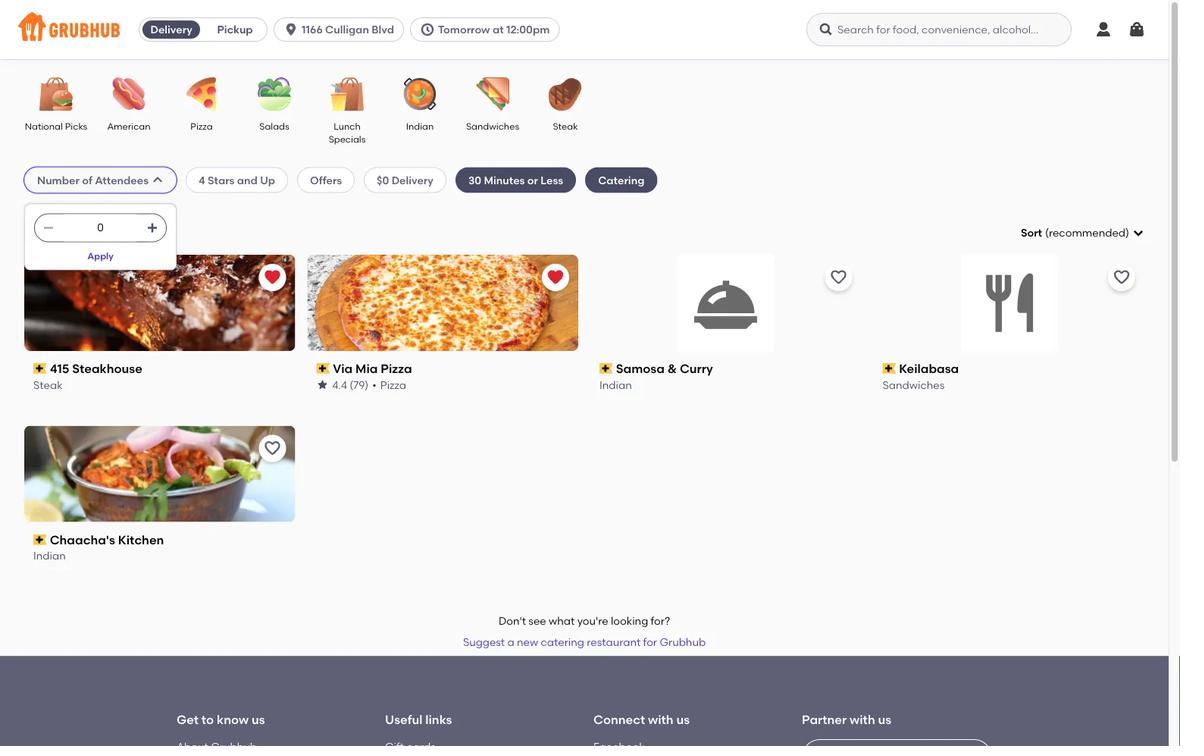 Task type: vqa. For each thing, say whether or not it's contained in the screenshot.
the leftmost with
yes



Task type: locate. For each thing, give the bounding box(es) containing it.
tomorrow at 12:00pm button
[[410, 17, 566, 42]]

0 vertical spatial pizza
[[191, 121, 213, 132]]

415 steakhouse
[[50, 361, 142, 376]]

subscription pass image inside via mia pizza link
[[317, 363, 330, 374]]

2 saved restaurant button from the left
[[542, 264, 570, 291]]

steak image
[[539, 77, 592, 111]]

1 with from the left
[[648, 712, 674, 727]]

0 vertical spatial sandwiches
[[466, 121, 520, 132]]

us right know
[[252, 712, 265, 727]]

partner
[[802, 712, 847, 727]]

indian down samosa on the right of the page
[[600, 378, 632, 391]]

(79)
[[350, 378, 369, 391]]

with right the partner
[[850, 712, 876, 727]]

&
[[668, 361, 677, 376]]

save this restaurant image for samosa & curry
[[830, 268, 848, 287]]

subscription pass image for 415 steakhouse
[[33, 363, 47, 374]]

0 horizontal spatial steak
[[33, 378, 63, 391]]

pizza right •
[[381, 378, 406, 391]]

sandwiches down sandwiches image
[[466, 121, 520, 132]]

subscription pass image inside chaacha's kitchen link
[[33, 535, 47, 545]]

none field inside 5 results main content
[[1021, 225, 1145, 241]]

0 horizontal spatial subscription pass image
[[600, 363, 613, 374]]

subscription pass image up star icon
[[317, 363, 330, 374]]

2 horizontal spatial indian
[[600, 378, 632, 391]]

save this restaurant button for chaacha's kitchen
[[259, 435, 286, 462]]

save this restaurant button for keilabasa
[[1109, 264, 1136, 291]]

to
[[202, 712, 214, 727]]

subscription pass image inside "415 steakhouse" link
[[33, 363, 47, 374]]

2 vertical spatial pizza
[[381, 378, 406, 391]]

subscription pass image inside samosa & curry link
[[600, 363, 613, 374]]

1 subscription pass image from the left
[[600, 363, 613, 374]]

saved restaurant image
[[264, 268, 282, 287], [547, 268, 565, 287]]

culligan
[[325, 23, 369, 36]]

with right the connect
[[648, 712, 674, 727]]

us for partner with us
[[879, 712, 892, 727]]

indian down indian image
[[406, 121, 434, 132]]

us
[[252, 712, 265, 727], [677, 712, 690, 727], [879, 712, 892, 727]]

don't
[[499, 615, 526, 628]]

0 horizontal spatial with
[[648, 712, 674, 727]]

0 horizontal spatial saved restaurant button
[[259, 264, 286, 291]]

salads
[[260, 121, 289, 132]]

0 vertical spatial indian
[[406, 121, 434, 132]]

grubhub
[[660, 636, 706, 649]]

1 horizontal spatial save this restaurant button
[[825, 264, 853, 291]]

1 vertical spatial delivery
[[392, 174, 434, 186]]

415 steakhouse logo image
[[24, 255, 295, 351]]

2 with from the left
[[850, 712, 876, 727]]

subscription pass image inside keilabasa link
[[883, 363, 897, 374]]

us right the connect
[[677, 712, 690, 727]]

main navigation navigation
[[0, 0, 1169, 59]]

1 horizontal spatial us
[[677, 712, 690, 727]]

0 horizontal spatial saved restaurant image
[[264, 268, 282, 287]]

steak down '415'
[[33, 378, 63, 391]]

0 horizontal spatial sandwiches
[[466, 121, 520, 132]]

0 horizontal spatial save this restaurant image
[[264, 440, 282, 458]]

partner with us
[[802, 712, 892, 727]]

subscription pass image
[[600, 363, 613, 374], [883, 363, 897, 374]]

none field containing sort
[[1021, 225, 1145, 241]]

•
[[373, 378, 377, 391]]

pickup
[[217, 23, 253, 36]]

1 saved restaurant image from the left
[[264, 268, 282, 287]]

2 us from the left
[[677, 712, 690, 727]]

for
[[644, 636, 658, 649]]

tomorrow at 12:00pm
[[438, 23, 550, 36]]

delivery right $0
[[392, 174, 434, 186]]

1 horizontal spatial sandwiches
[[883, 378, 945, 391]]

restaurant
[[587, 636, 641, 649]]

svg image
[[1095, 20, 1113, 39], [284, 22, 299, 37], [42, 222, 55, 234], [1133, 227, 1145, 239]]

and
[[237, 174, 258, 186]]

2 saved restaurant image from the left
[[547, 268, 565, 287]]

1 horizontal spatial saved restaurant button
[[542, 264, 570, 291]]

0 horizontal spatial indian
[[33, 550, 66, 563]]

• pizza
[[373, 378, 406, 391]]

subscription pass image
[[33, 363, 47, 374], [317, 363, 330, 374], [33, 535, 47, 545]]

subscription pass image left "chaacha's" on the bottom left of the page
[[33, 535, 47, 545]]

0 horizontal spatial us
[[252, 712, 265, 727]]

sandwiches down keilabasa
[[883, 378, 945, 391]]

apply
[[87, 250, 114, 261]]

delivery
[[151, 23, 192, 36], [392, 174, 434, 186]]

don't see what you're looking for?
[[499, 615, 670, 628]]

know
[[217, 712, 249, 727]]

1 horizontal spatial with
[[850, 712, 876, 727]]

delivery inside delivery 'button'
[[151, 23, 192, 36]]

1 saved restaurant button from the left
[[259, 264, 286, 291]]

with
[[648, 712, 674, 727], [850, 712, 876, 727]]

1 vertical spatial pizza
[[381, 361, 412, 376]]

save this restaurant image
[[830, 268, 848, 287], [264, 440, 282, 458]]

indian down "chaacha's" on the bottom left of the page
[[33, 550, 66, 563]]

indian image
[[394, 77, 447, 111]]

1 horizontal spatial steak
[[553, 121, 578, 132]]

saved restaurant image for via mia pizza
[[547, 268, 565, 287]]

indian for chaacha's kitchen
[[33, 550, 66, 563]]

0 horizontal spatial save this restaurant button
[[259, 435, 286, 462]]

2 horizontal spatial us
[[879, 712, 892, 727]]

30
[[469, 174, 482, 186]]

lunch
[[334, 121, 361, 132]]

american
[[107, 121, 151, 132]]

with for connect
[[648, 712, 674, 727]]

suggest a new catering restaurant for grubhub button
[[456, 629, 713, 656]]

with for partner
[[850, 712, 876, 727]]

looking
[[611, 615, 649, 628]]

pizza down pizza image
[[191, 121, 213, 132]]

1 horizontal spatial delivery
[[392, 174, 434, 186]]

save this restaurant button for samosa & curry
[[825, 264, 853, 291]]

$0
[[377, 174, 389, 186]]

svg image
[[1128, 20, 1147, 39], [420, 22, 435, 37], [819, 22, 834, 37], [152, 174, 164, 186], [146, 222, 158, 234]]

1 horizontal spatial subscription pass image
[[883, 363, 897, 374]]

salads image
[[248, 77, 301, 111]]

$0 delivery
[[377, 174, 434, 186]]

delivery left pickup
[[151, 23, 192, 36]]

pizza up • pizza
[[381, 361, 412, 376]]

number
[[37, 174, 79, 186]]

save this restaurant image for chaacha's kitchen
[[264, 440, 282, 458]]

lunch specials image
[[321, 77, 374, 111]]

1 vertical spatial sandwiches
[[883, 378, 945, 391]]

star icon image
[[317, 379, 329, 391]]

steak down steak image
[[553, 121, 578, 132]]

3 us from the left
[[879, 712, 892, 727]]

national picks image
[[30, 77, 83, 111]]

tomorrow
[[438, 23, 490, 36]]

0 vertical spatial save this restaurant image
[[830, 268, 848, 287]]

saved restaurant image for 415 steakhouse
[[264, 268, 282, 287]]

subscription pass image left '415'
[[33, 363, 47, 374]]

samosa & curry link
[[600, 360, 853, 377]]

see
[[529, 615, 547, 628]]

subscription pass image left keilabasa
[[883, 363, 897, 374]]

0 horizontal spatial delivery
[[151, 23, 192, 36]]

us right the partner
[[879, 712, 892, 727]]

1 horizontal spatial saved restaurant image
[[547, 268, 565, 287]]

steak
[[553, 121, 578, 132], [33, 378, 63, 391]]

offers
[[310, 174, 342, 186]]

1 horizontal spatial save this restaurant image
[[830, 268, 848, 287]]

suggest a new catering restaurant for grubhub
[[463, 636, 706, 649]]

sandwiches image
[[466, 77, 519, 111]]

saved restaurant button for 415 steakhouse
[[259, 264, 286, 291]]

sandwiches
[[466, 121, 520, 132], [883, 378, 945, 391]]

None field
[[1021, 225, 1145, 241]]

save this restaurant button
[[825, 264, 853, 291], [1109, 264, 1136, 291], [259, 435, 286, 462]]

2 horizontal spatial save this restaurant button
[[1109, 264, 1136, 291]]

up
[[260, 174, 275, 186]]

chaacha's
[[50, 533, 115, 547]]

saved restaurant button
[[259, 264, 286, 291], [542, 264, 570, 291]]

sort ( recommended )
[[1021, 226, 1130, 239]]

2 subscription pass image from the left
[[883, 363, 897, 374]]

415
[[50, 361, 69, 376]]

1 vertical spatial indian
[[600, 378, 632, 391]]

1 vertical spatial save this restaurant image
[[264, 440, 282, 458]]

keilabasa logo image
[[961, 255, 1058, 351]]

1 horizontal spatial indian
[[406, 121, 434, 132]]

useful
[[385, 712, 423, 727]]

indian for samosa & curry
[[600, 378, 632, 391]]

pickup button
[[203, 17, 267, 42]]

subscription pass image left samosa on the right of the page
[[600, 363, 613, 374]]

pizza
[[191, 121, 213, 132], [381, 361, 412, 376], [381, 378, 406, 391]]

via
[[333, 361, 353, 376]]

2 vertical spatial indian
[[33, 550, 66, 563]]

0 vertical spatial delivery
[[151, 23, 192, 36]]



Task type: describe. For each thing, give the bounding box(es) containing it.
get
[[177, 712, 199, 727]]

subscription pass image for chaacha's kitchen
[[33, 535, 47, 545]]

recommended
[[1050, 226, 1126, 239]]

1166 culligan blvd
[[302, 23, 394, 36]]

stars
[[208, 174, 235, 186]]

national
[[25, 121, 63, 132]]

samosa
[[616, 361, 665, 376]]

links
[[426, 712, 452, 727]]

american image
[[102, 77, 155, 111]]

svg image inside tomorrow at 12:00pm button
[[420, 22, 435, 37]]

keilabasa link
[[883, 360, 1136, 377]]

save this restaurant image
[[1113, 268, 1131, 287]]

chaacha's kitchen
[[50, 533, 164, 547]]

picks
[[65, 121, 87, 132]]

a
[[508, 636, 515, 649]]

subscription pass image for via mia pizza
[[317, 363, 330, 374]]

Search for food, convenience, alcohol... search field
[[807, 13, 1072, 46]]

)
[[1126, 226, 1130, 239]]

lunch specials
[[329, 121, 366, 145]]

415 steakhouse link
[[33, 360, 286, 377]]

apply button
[[81, 242, 120, 269]]

kitchen
[[118, 533, 164, 547]]

svg image inside 1166 culligan blvd button
[[284, 22, 299, 37]]

sort
[[1021, 226, 1043, 239]]

specials
[[329, 134, 366, 145]]

connect with us
[[594, 712, 690, 727]]

samosa & curry logo image
[[678, 255, 774, 351]]

(
[[1046, 226, 1050, 239]]

5
[[24, 225, 33, 241]]

mia
[[356, 361, 378, 376]]

connect
[[594, 712, 645, 727]]

chaacha's kitchen link
[[33, 531, 286, 549]]

of
[[82, 174, 92, 186]]

0 vertical spatial steak
[[553, 121, 578, 132]]

4.4 (79)
[[333, 378, 369, 391]]

blvd
[[372, 23, 394, 36]]

5 results
[[24, 225, 81, 241]]

less
[[541, 174, 564, 186]]

saved restaurant button for via mia pizza
[[542, 264, 570, 291]]

at
[[493, 23, 504, 36]]

us for connect with us
[[677, 712, 690, 727]]

useful links
[[385, 712, 452, 727]]

1 vertical spatial steak
[[33, 378, 63, 391]]

delivery inside 5 results main content
[[392, 174, 434, 186]]

new
[[517, 636, 539, 649]]

catering
[[598, 174, 645, 186]]

minutes
[[484, 174, 525, 186]]

subscription pass image for samosa & curry
[[600, 363, 613, 374]]

4.4
[[333, 378, 347, 391]]

chaacha's kitchen logo image
[[24, 426, 295, 522]]

1 us from the left
[[252, 712, 265, 727]]

pizza image
[[175, 77, 228, 111]]

4 stars and up
[[199, 174, 275, 186]]

subscription pass image for keilabasa
[[883, 363, 897, 374]]

you're
[[578, 615, 609, 628]]

catering
[[541, 636, 585, 649]]

what
[[549, 615, 575, 628]]

keilabasa
[[900, 361, 960, 376]]

svg image inside field
[[1133, 227, 1145, 239]]

Input item quantity number field
[[62, 214, 139, 241]]

delivery button
[[140, 17, 203, 42]]

national picks
[[25, 121, 87, 132]]

4
[[199, 174, 205, 186]]

suggest
[[463, 636, 505, 649]]

curry
[[680, 361, 713, 376]]

12:00pm
[[507, 23, 550, 36]]

1166
[[302, 23, 323, 36]]

for?
[[651, 615, 670, 628]]

attendees
[[95, 174, 149, 186]]

results
[[36, 225, 81, 241]]

via mia pizza
[[333, 361, 412, 376]]

via mia pizza link
[[317, 360, 570, 377]]

number of attendees
[[37, 174, 149, 186]]

get to know us
[[177, 712, 265, 727]]

or
[[528, 174, 538, 186]]

via mia pizza logo image
[[308, 255, 579, 351]]

samosa & curry
[[616, 361, 713, 376]]

steakhouse
[[72, 361, 142, 376]]

30 minutes or less
[[469, 174, 564, 186]]

1166 culligan blvd button
[[274, 17, 410, 42]]

5 results main content
[[0, 59, 1169, 746]]



